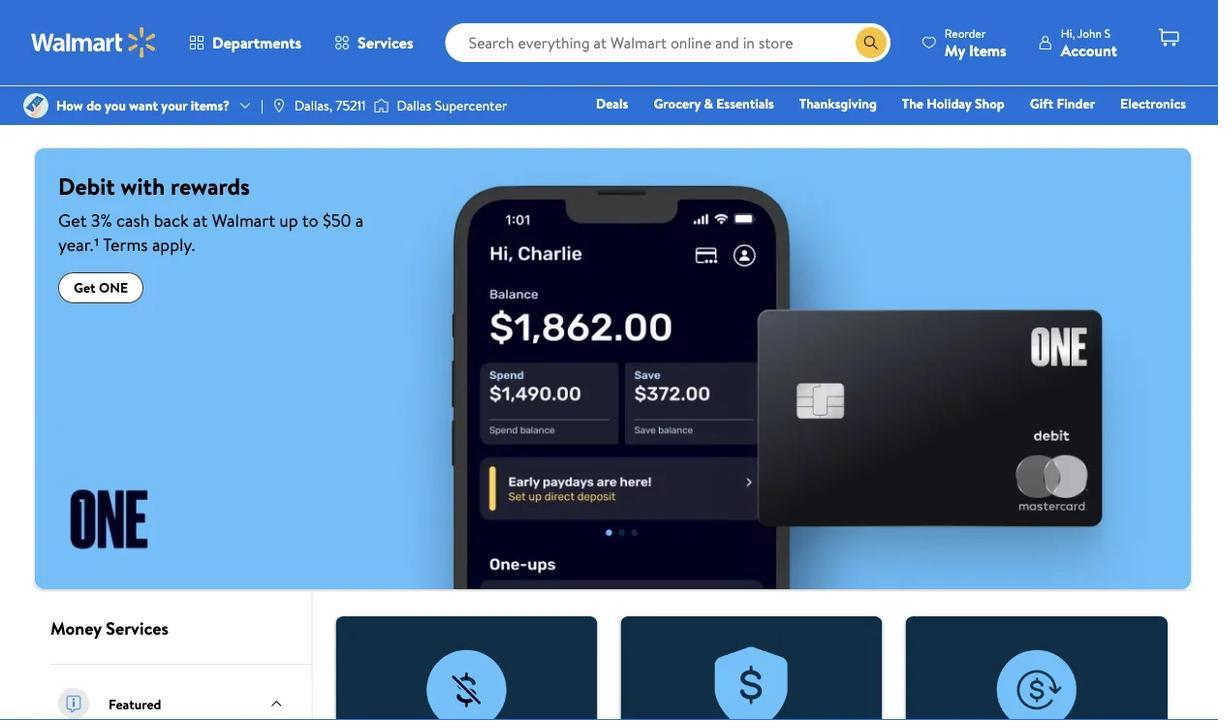 Task type: locate. For each thing, give the bounding box(es) containing it.
featured image
[[54, 684, 93, 720]]

one down gift finder
[[1038, 121, 1067, 140]]

5.00% apy superscript four on savings. with eligible deposits. boost savings. image
[[906, 616, 1168, 720]]

get down year.¹ at top
[[74, 278, 96, 297]]

gift finder link
[[1021, 93, 1104, 114]]

0 horizontal spatial  image
[[23, 93, 48, 118]]

1 vertical spatial shop
[[777, 121, 807, 140]]

 image left how
[[23, 93, 48, 118]]

list item
[[324, 616, 609, 720], [609, 616, 894, 720], [894, 616, 1179, 720]]

home
[[832, 121, 868, 140]]

get inside "button"
[[74, 278, 96, 297]]

 image
[[23, 93, 48, 118], [271, 98, 287, 113]]

0 vertical spatial shop
[[975, 94, 1005, 113]]

0 horizontal spatial one
[[99, 278, 128, 297]]

no monthly fees superscript two. or minimum balances. get one. image
[[336, 616, 597, 720]]

services right money
[[106, 616, 168, 641]]

one
[[1038, 121, 1067, 140], [99, 278, 128, 297]]

how
[[56, 96, 83, 115]]

0 horizontal spatial shop
[[777, 121, 807, 140]]

electronics toy shop
[[754, 94, 1186, 140]]

shop up registry
[[975, 94, 1005, 113]]

toy shop link
[[745, 120, 816, 141]]

one down terms
[[99, 278, 128, 297]]

1 horizontal spatial  image
[[271, 98, 287, 113]]

grocery & essentials link
[[645, 93, 783, 114]]

0 vertical spatial get
[[58, 208, 87, 233]]

Walmart Site-Wide search field
[[445, 23, 890, 62]]

apply.
[[152, 233, 195, 257]]

get left the 3%
[[58, 208, 87, 233]]

the holiday shop link
[[893, 93, 1013, 114]]

essentials
[[716, 94, 774, 113]]

cash
[[116, 208, 150, 233]]

departments
[[212, 32, 301, 53]]

debit
[[1070, 121, 1103, 140], [58, 170, 115, 202]]

grocery
[[654, 94, 701, 113]]

hi, john s account
[[1061, 25, 1117, 61]]

items
[[969, 39, 1007, 61]]

shop inside electronics toy shop
[[777, 121, 807, 140]]

shop right the toy
[[777, 121, 807, 140]]

1 horizontal spatial debit
[[1070, 121, 1103, 140]]

the
[[902, 94, 924, 113]]

0 horizontal spatial debit
[[58, 170, 115, 202]]

my
[[945, 39, 965, 61]]

 image right |
[[271, 98, 287, 113]]

home link
[[823, 120, 876, 141]]

account
[[1061, 39, 1117, 61]]

get
[[58, 208, 87, 233], [74, 278, 96, 297]]

0 vertical spatial services
[[358, 32, 413, 53]]

supercenter
[[435, 96, 507, 115]]

debit with rewards get 3% cash back at walmart up to $50 a year.¹ terms apply.
[[58, 170, 364, 257]]

departments button
[[172, 19, 318, 66]]

one debit link
[[1029, 120, 1112, 141]]

1 vertical spatial get
[[74, 278, 96, 297]]

&
[[704, 94, 713, 113]]

thanksgiving link
[[791, 93, 886, 114]]

75211
[[336, 96, 366, 115]]

terms
[[103, 233, 148, 257]]

1 horizontal spatial shop
[[975, 94, 1005, 113]]

services up dallas
[[358, 32, 413, 53]]

do
[[86, 96, 101, 115]]

list
[[324, 616, 1179, 720]]

reorder my items
[[945, 25, 1007, 61]]

items?
[[191, 96, 230, 115]]

1 horizontal spatial services
[[358, 32, 413, 53]]

registry
[[963, 121, 1012, 140]]

deals
[[596, 94, 628, 113]]

featured
[[109, 694, 161, 713]]

john
[[1077, 25, 1102, 41]]

services inside popup button
[[358, 32, 413, 53]]

 image
[[374, 96, 389, 115]]

debit up the 3%
[[58, 170, 115, 202]]

your
[[161, 96, 187, 115]]

dallas, 75211
[[294, 96, 366, 115]]

1 horizontal spatial one
[[1038, 121, 1067, 140]]

1 vertical spatial services
[[106, 616, 168, 641]]

|
[[261, 96, 263, 115]]

shop
[[975, 94, 1005, 113], [777, 121, 807, 140]]

to
[[302, 208, 318, 233]]

 image for how do you want your items?
[[23, 93, 48, 118]]

walmart
[[212, 208, 275, 233]]

overdraft protection. you're covered up to two hundred dollars with direct deposit, fee-free. superscript three. get protected. image
[[621, 616, 883, 720]]

services button
[[318, 19, 430, 66]]

money
[[50, 616, 102, 641]]

year.¹
[[58, 233, 99, 257]]

services
[[358, 32, 413, 53], [106, 616, 168, 641]]

electronics
[[1120, 94, 1186, 113]]

1 vertical spatial debit
[[58, 170, 115, 202]]

1 vertical spatial one
[[99, 278, 128, 297]]

s
[[1104, 25, 1111, 41]]

grocery & essentials
[[654, 94, 774, 113]]

debit down finder
[[1070, 121, 1103, 140]]

dallas,
[[294, 96, 332, 115]]



Task type: describe. For each thing, give the bounding box(es) containing it.
get one
[[74, 278, 128, 297]]

registry link
[[954, 120, 1021, 141]]

3%
[[91, 208, 112, 233]]

debit inside debit with rewards get 3% cash back at walmart up to $50 a year.¹ terms apply.
[[58, 170, 115, 202]]

deals link
[[587, 93, 637, 114]]

$50
[[323, 208, 351, 233]]

the holiday shop
[[902, 94, 1005, 113]]

 image for dallas, 75211
[[271, 98, 287, 113]]

one debit
[[1038, 121, 1103, 140]]

cart contains 0 items total amount $0.00 image
[[1157, 26, 1180, 49]]

one inside "button"
[[99, 278, 128, 297]]

0 horizontal spatial services
[[106, 616, 168, 641]]

finder
[[1057, 94, 1095, 113]]

shop for toy
[[777, 121, 807, 140]]

1 list item from the left
[[324, 616, 609, 720]]

2 list item from the left
[[609, 616, 894, 720]]

gift
[[1030, 94, 1054, 113]]

dallas supercenter
[[397, 96, 507, 115]]

walmart+
[[1128, 121, 1186, 140]]

you
[[105, 96, 126, 115]]

walmart image
[[31, 27, 157, 58]]

0 vertical spatial one
[[1038, 121, 1067, 140]]

toy
[[754, 121, 774, 140]]

thanksgiving
[[799, 94, 877, 113]]

electronics link
[[1112, 93, 1195, 114]]

a
[[355, 208, 364, 233]]

search icon image
[[863, 35, 879, 50]]

money services
[[50, 616, 168, 641]]

0 vertical spatial debit
[[1070, 121, 1103, 140]]

walmart+ link
[[1120, 120, 1195, 141]]

at
[[193, 208, 208, 233]]

dallas
[[397, 96, 432, 115]]

fashion
[[893, 121, 938, 140]]

gift finder
[[1030, 94, 1095, 113]]

Search search field
[[445, 23, 890, 62]]

get one button
[[58, 272, 143, 303]]

with
[[121, 170, 165, 202]]

shop for holiday
[[975, 94, 1005, 113]]

how do you want your items?
[[56, 96, 230, 115]]

hi,
[[1061, 25, 1075, 41]]

3 list item from the left
[[894, 616, 1179, 720]]

get inside debit with rewards get 3% cash back at walmart up to $50 a year.¹ terms apply.
[[58, 208, 87, 233]]

reorder
[[945, 25, 986, 41]]

holiday
[[927, 94, 972, 113]]

rewards
[[171, 170, 250, 202]]

debit with rewards. get three percent cash back at walmart up to fifty dollars a year¹. terms apply. get one. image
[[35, 148, 1191, 589]]

back
[[154, 208, 189, 233]]

fashion link
[[884, 120, 946, 141]]

want
[[129, 96, 158, 115]]

up
[[279, 208, 298, 233]]



Task type: vqa. For each thing, say whether or not it's contained in the screenshot.
Electronics link
yes



